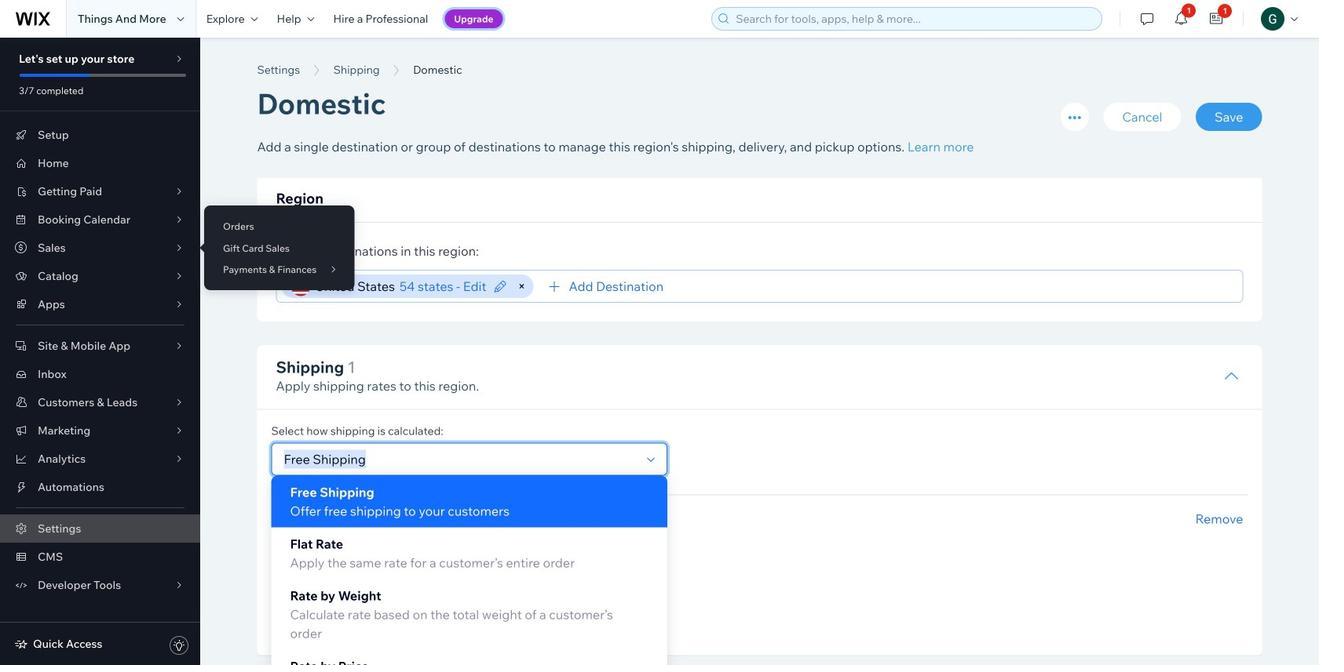 Task type: vqa. For each thing, say whether or not it's contained in the screenshot.
quick
no



Task type: describe. For each thing, give the bounding box(es) containing it.
sidebar element
[[0, 38, 200, 666]]



Task type: locate. For each thing, give the bounding box(es) containing it.
Search for tools, apps, help & more... field
[[731, 8, 1097, 30]]

None field
[[668, 271, 1236, 302], [279, 444, 640, 475], [668, 271, 1236, 302], [279, 444, 640, 475]]

list box
[[271, 476, 667, 666]]

e.g., 3 - 5 business days field
[[282, 596, 486, 622]]

e.g., Standard Shipping field
[[282, 530, 565, 556]]

arrow up outline image
[[1224, 369, 1240, 385]]

0 field
[[529, 596, 643, 622]]

option
[[271, 476, 667, 528]]



